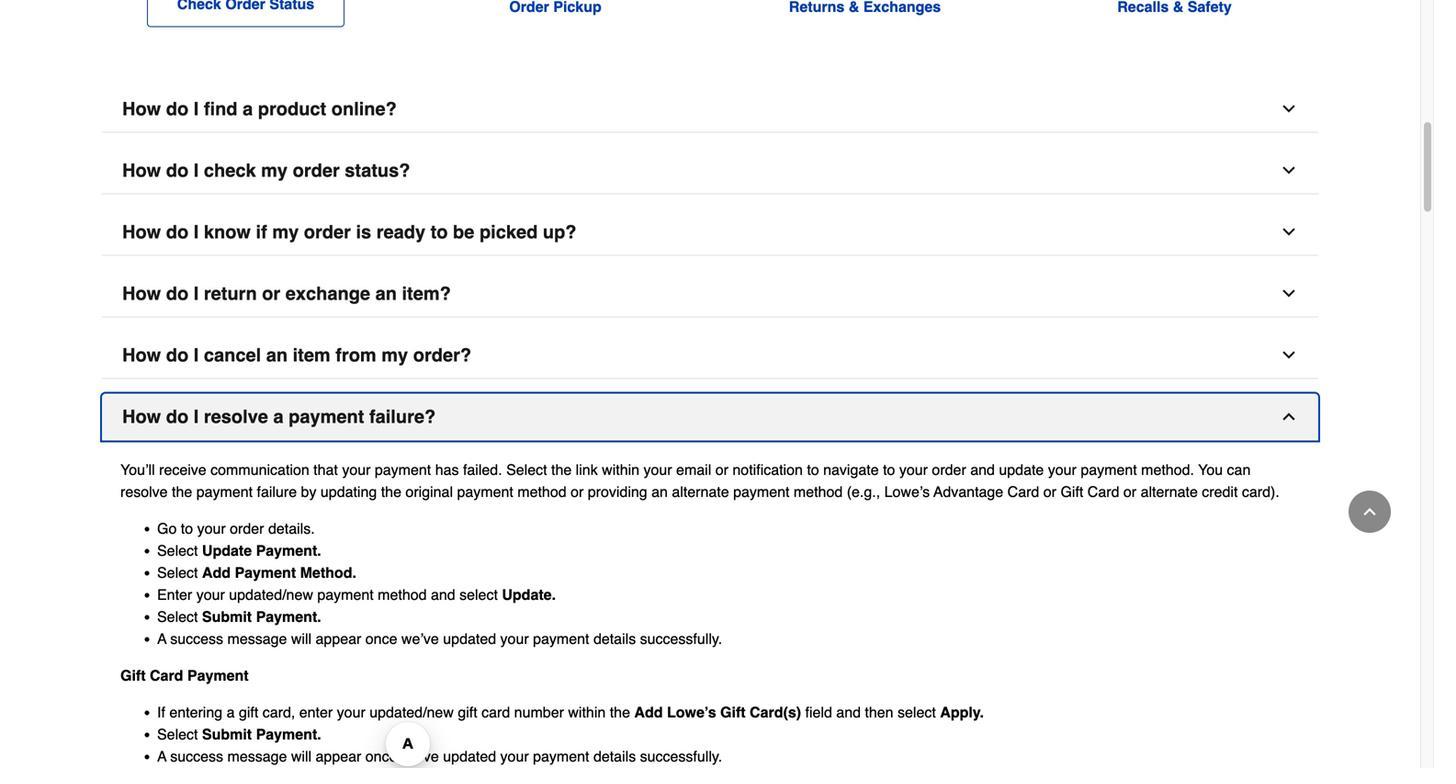 Task type: describe. For each thing, give the bounding box(es) containing it.
how for how do i know if my order is ready to be picked up?
[[122, 221, 161, 243]]

number
[[514, 704, 564, 721]]

will inside go to your order details. select update payment. select add payment method. enter your updated/new payment method and select update. select submit payment. a success message will appear once we've updated your payment details successfully.
[[291, 630, 312, 647]]

select inside if entering a gift card, enter your updated/new gift card number within the add lowe's gift card(s) field and then select apply. select submit payment. a success message will appear once we've updated your payment details successfully.
[[898, 704, 936, 721]]

details inside go to your order details. select update payment. select add payment method. enter your updated/new payment method and select update. select submit payment. a success message will appear once we've updated your payment details successfully.
[[594, 630, 636, 647]]

resolve inside 'button'
[[204, 406, 268, 427]]

a inside if entering a gift card, enter your updated/new gift card number within the add lowe's gift card(s) field and then select apply. select submit payment. a success message will appear once we've updated your payment details successfully.
[[227, 704, 235, 721]]

how do i resolve a payment failure? button
[[102, 394, 1319, 441]]

1 vertical spatial my
[[272, 221, 299, 243]]

payment inside go to your order details. select update payment. select add payment method. enter your updated/new payment method and select update. select submit payment. a success message will appear once we've updated your payment details successfully.
[[235, 564, 296, 581]]

1 gift from the left
[[239, 704, 258, 721]]

status?
[[345, 160, 410, 181]]

picked
[[480, 221, 538, 243]]

within for number
[[568, 704, 606, 721]]

1 alternate from the left
[[672, 483, 729, 500]]

a for product
[[243, 98, 253, 119]]

how do i check my order status? button
[[102, 148, 1319, 194]]

select inside you'll receive communication that your payment has failed. select the link within your email or notification to navigate to your order and update your payment method. you can resolve the payment failure by updating the original payment method or providing an alternate payment method (e.g., lowe's advantage card or gift card or alternate credit card).
[[506, 461, 547, 478]]

how do i know if my order is ready to be picked up? button
[[102, 209, 1319, 256]]

navigate
[[824, 461, 879, 478]]

submit inside go to your order details. select update payment. select add payment method. enter your updated/new payment method and select update. select submit payment. a success message will appear once we've updated your payment details successfully.
[[202, 608, 252, 625]]

lowe's inside you'll receive communication that your payment has failed. select the link within your email or notification to navigate to your order and update your payment method. you can resolve the payment failure by updating the original payment method or providing an alternate payment method (e.g., lowe's advantage card or gift card or alternate credit card).
[[885, 483, 930, 500]]

order inside you'll receive communication that your payment has failed. select the link within your email or notification to navigate to your order and update your payment method. you can resolve the payment failure by updating the original payment method or providing an alternate payment method (e.g., lowe's advantage card or gift card or alternate credit card).
[[932, 461, 967, 478]]

update
[[202, 542, 252, 559]]

or down link
[[571, 483, 584, 500]]

details inside if entering a gift card, enter your updated/new gift card number within the add lowe's gift card(s) field and then select apply. select submit payment. a success message will appear once we've updated your payment details successfully.
[[594, 748, 636, 765]]

cancel
[[204, 345, 261, 366]]

how for how do i return or exchange an item?
[[122, 283, 161, 304]]

order inside go to your order details. select update payment. select add payment method. enter your updated/new payment method and select update. select submit payment. a success message will appear once we've updated your payment details successfully.
[[230, 520, 264, 537]]

online?
[[332, 98, 397, 119]]

check
[[204, 160, 256, 181]]

do for cancel
[[166, 345, 189, 366]]

1 payment. from the top
[[256, 542, 321, 559]]

message inside go to your order details. select update payment. select add payment method. enter your updated/new payment method and select update. select submit payment. a success message will appear once we've updated your payment details successfully.
[[227, 630, 287, 647]]

advantage
[[934, 483, 1004, 500]]

chevron down image for how do i know if my order is ready to be picked up?
[[1280, 223, 1299, 241]]

failed.
[[463, 461, 502, 478]]

original
[[406, 483, 453, 500]]

chevron down image inside how do i find a product online? button
[[1280, 100, 1299, 118]]

be
[[453, 221, 475, 243]]

add inside go to your order details. select update payment. select add payment method. enter your updated/new payment method and select update. select submit payment. a success message will appear once we've updated your payment details successfully.
[[202, 564, 231, 581]]

how do i know if my order is ready to be picked up?
[[122, 221, 577, 243]]

do for know
[[166, 221, 189, 243]]

enter
[[299, 704, 333, 721]]

how do i return or exchange an item? button
[[102, 271, 1319, 318]]

appear inside go to your order details. select update payment. select add payment method. enter your updated/new payment method and select update. select submit payment. a success message will appear once we've updated your payment details successfully.
[[316, 630, 361, 647]]

how for how do i cancel an item from my order?
[[122, 345, 161, 366]]

or inside button
[[262, 283, 280, 304]]

how do i cancel an item from my order? button
[[102, 332, 1319, 379]]

gift card payment
[[120, 667, 249, 684]]

how do i find a product online? button
[[102, 86, 1319, 133]]

will inside if entering a gift card, enter your updated/new gift card number within the add lowe's gift card(s) field and then select apply. select submit payment. a success message will appear once we've updated your payment details successfully.
[[291, 748, 312, 765]]

updated/new inside go to your order details. select update payment. select add payment method. enter your updated/new payment method and select update. select submit payment. a success message will appear once we've updated your payment details successfully.
[[229, 586, 313, 603]]

payment down "update."
[[533, 630, 590, 647]]

once inside if entering a gift card, enter your updated/new gift card number within the add lowe's gift card(s) field and then select apply. select submit payment. a success message will appear once we've updated your payment details successfully.
[[366, 748, 397, 765]]

0 vertical spatial an
[[375, 283, 397, 304]]

an inside you'll receive communication that your payment has failed. select the link within your email or notification to navigate to your order and update your payment method. you can resolve the payment failure by updating the original payment method or providing an alternate payment method (e.g., lowe's advantage card or gift card or alternate credit card).
[[652, 483, 668, 500]]

how do i return or exchange an item?
[[122, 283, 451, 304]]

0 horizontal spatial an
[[266, 345, 288, 366]]

resolve inside you'll receive communication that your payment has failed. select the link within your email or notification to navigate to your order and update your payment method. you can resolve the payment failure by updating the original payment method or providing an alternate payment method (e.g., lowe's advantage card or gift card or alternate credit card).
[[120, 483, 168, 500]]

card,
[[263, 704, 295, 721]]

do for find
[[166, 98, 189, 119]]

1 vertical spatial payment
[[187, 667, 249, 684]]

ready
[[376, 221, 426, 243]]

and inside if entering a gift card, enter your updated/new gift card number within the add lowe's gift card(s) field and then select apply. select submit payment. a success message will appear once we've updated your payment details successfully.
[[837, 704, 861, 721]]

0 horizontal spatial gift
[[120, 667, 146, 684]]

that
[[314, 461, 338, 478]]

select down enter
[[157, 608, 198, 625]]

do for return
[[166, 283, 189, 304]]

select inside if entering a gift card, enter your updated/new gift card number within the add lowe's gift card(s) field and then select apply. select submit payment. a success message will appear once we've updated your payment details successfully.
[[157, 726, 198, 743]]

you'll receive communication that your payment has failed. select the link within your email or notification to navigate to your order and update your payment method. you can resolve the payment failure by updating the original payment method or providing an alternate payment method (e.g., lowe's advantage card or gift card or alternate credit card).
[[120, 461, 1280, 500]]

method.
[[300, 564, 356, 581]]

item?
[[402, 283, 451, 304]]

link
[[576, 461, 598, 478]]

payment up original
[[375, 461, 431, 478]]

2 horizontal spatial method
[[794, 483, 843, 500]]

is
[[356, 221, 371, 243]]

0 horizontal spatial card
[[150, 667, 183, 684]]

message inside if entering a gift card, enter your updated/new gift card number within the add lowe's gift card(s) field and then select apply. select submit payment. a success message will appear once we've updated your payment details successfully.
[[227, 748, 287, 765]]

details.
[[268, 520, 315, 537]]

and inside you'll receive communication that your payment has failed. select the link within your email or notification to navigate to your order and update your payment method. you can resolve the payment failure by updating the original payment method or providing an alternate payment method (e.g., lowe's advantage card or gift card or alternate credit card).
[[971, 461, 995, 478]]

exchange
[[286, 283, 370, 304]]

go
[[157, 520, 177, 537]]

payment. inside if entering a gift card, enter your updated/new gift card number within the add lowe's gift card(s) field and then select apply. select submit payment. a success message will appear once we've updated your payment details successfully.
[[256, 726, 321, 743]]

payment inside 'button'
[[289, 406, 364, 427]]

failure?
[[369, 406, 436, 427]]

how do i find a product online?
[[122, 98, 397, 119]]

from
[[336, 345, 377, 366]]

success inside go to your order details. select update payment. select add payment method. enter your updated/new payment method and select update. select submit payment. a success message will appear once we've updated your payment details successfully.
[[170, 630, 223, 647]]

receive
[[159, 461, 206, 478]]

2 horizontal spatial card
[[1088, 483, 1120, 500]]

can
[[1227, 461, 1251, 478]]

a for payment
[[273, 406, 284, 427]]

if
[[256, 221, 267, 243]]

how do i resolve a payment failure?
[[122, 406, 436, 427]]

2 gift from the left
[[458, 704, 478, 721]]

then
[[865, 704, 894, 721]]

successfully. inside if entering a gift card, enter your updated/new gift card number within the add lowe's gift card(s) field and then select apply. select submit payment. a success message will appear once we've updated your payment details successfully.
[[640, 748, 722, 765]]

order?
[[413, 345, 472, 366]]



Task type: vqa. For each thing, say whether or not it's contained in the screenshot.


Task type: locate. For each thing, give the bounding box(es) containing it.
i up receive
[[194, 406, 199, 427]]

gift left 'card'
[[458, 704, 478, 721]]

1 horizontal spatial gift
[[458, 704, 478, 721]]

how for how do i check my order status?
[[122, 160, 161, 181]]

my right from
[[382, 345, 408, 366]]

a right entering
[[227, 704, 235, 721]]

5 i from the top
[[194, 345, 199, 366]]

2 vertical spatial a
[[227, 704, 235, 721]]

2 horizontal spatial gift
[[1061, 483, 1084, 500]]

0 vertical spatial details
[[594, 630, 636, 647]]

chevron down image inside how do i check my order status? button
[[1280, 161, 1299, 180]]

scroll to top element
[[1349, 491, 1391, 533]]

card
[[1008, 483, 1040, 500], [1088, 483, 1120, 500], [150, 667, 183, 684]]

to left be
[[431, 221, 448, 243]]

select inside go to your order details. select update payment. select add payment method. enter your updated/new payment method and select update. select submit payment. a success message will appear once we've updated your payment details successfully.
[[460, 586, 498, 603]]

providing
[[588, 483, 648, 500]]

the left original
[[381, 483, 402, 500]]

select right failed.
[[506, 461, 547, 478]]

the down receive
[[172, 483, 192, 500]]

1 vertical spatial updated/new
[[370, 704, 454, 721]]

card(s)
[[750, 704, 801, 721]]

the right number
[[610, 704, 630, 721]]

2 vertical spatial chevron down image
[[1280, 346, 1299, 364]]

i left know
[[194, 221, 199, 243]]

submit down entering
[[202, 726, 252, 743]]

how for how do i find a product online?
[[122, 98, 161, 119]]

0 vertical spatial payment.
[[256, 542, 321, 559]]

do for resolve
[[166, 406, 189, 427]]

payment.
[[256, 542, 321, 559], [256, 608, 321, 625], [256, 726, 321, 743]]

1 will from the top
[[291, 630, 312, 647]]

chevron down image for how do i check my order status?
[[1280, 161, 1299, 180]]

2 vertical spatial payment.
[[256, 726, 321, 743]]

my right if at the left of the page
[[272, 221, 299, 243]]

1 horizontal spatial alternate
[[1141, 483, 1198, 500]]

2 chevron down image from the top
[[1280, 284, 1299, 303]]

0 vertical spatial my
[[261, 160, 288, 181]]

order inside button
[[293, 160, 340, 181]]

1 horizontal spatial lowe's
[[885, 483, 930, 500]]

2 i from the top
[[194, 160, 199, 181]]

2 a from the top
[[157, 748, 167, 765]]

updated/new
[[229, 586, 313, 603], [370, 704, 454, 721]]

and inside go to your order details. select update payment. select add payment method. enter your updated/new payment method and select update. select submit payment. a success message will appear once we've updated your payment details successfully.
[[431, 586, 455, 603]]

0 vertical spatial payment
[[235, 564, 296, 581]]

by
[[301, 483, 317, 500]]

payment down notification
[[733, 483, 790, 500]]

1 vertical spatial payment.
[[256, 608, 321, 625]]

how up the you'll
[[122, 406, 161, 427]]

gift
[[1061, 483, 1084, 500], [120, 667, 146, 684], [721, 704, 746, 721]]

how left return at the top left of the page
[[122, 283, 161, 304]]

updating
[[321, 483, 377, 500]]

payment down failed.
[[457, 483, 514, 500]]

1 successfully. from the top
[[640, 630, 722, 647]]

chevron down image for my
[[1280, 346, 1299, 364]]

do left cancel
[[166, 345, 189, 366]]

do inside button
[[166, 160, 189, 181]]

within right number
[[568, 704, 606, 721]]

success inside if entering a gift card, enter your updated/new gift card number within the add lowe's gift card(s) field and then select apply. select submit payment. a success message will appear once we've updated your payment details successfully.
[[170, 748, 223, 765]]

has
[[435, 461, 459, 478]]

1 vertical spatial an
[[266, 345, 288, 366]]

0 horizontal spatial resolve
[[120, 483, 168, 500]]

2 horizontal spatial and
[[971, 461, 995, 478]]

3 how from the top
[[122, 221, 161, 243]]

you
[[1199, 461, 1223, 478]]

field
[[805, 704, 832, 721]]

1 vertical spatial a
[[157, 748, 167, 765]]

1 horizontal spatial a
[[243, 98, 253, 119]]

to right navigate
[[883, 461, 895, 478]]

4 how from the top
[[122, 283, 161, 304]]

1 horizontal spatial updated/new
[[370, 704, 454, 721]]

do left find
[[166, 98, 189, 119]]

1 horizontal spatial gift
[[721, 704, 746, 721]]

method inside go to your order details. select update payment. select add payment method. enter your updated/new payment method and select update. select submit payment. a success message will appear once we've updated your payment details successfully.
[[378, 586, 427, 603]]

i left find
[[194, 98, 199, 119]]

payment down communication
[[196, 483, 253, 500]]

2 success from the top
[[170, 748, 223, 765]]

2 horizontal spatial an
[[652, 483, 668, 500]]

payment inside if entering a gift card, enter your updated/new gift card number within the add lowe's gift card(s) field and then select apply. select submit payment. a success message will appear once we've updated your payment details successfully.
[[533, 748, 590, 765]]

to right go
[[181, 520, 193, 537]]

1 details from the top
[[594, 630, 636, 647]]

2 appear from the top
[[316, 748, 361, 765]]

select left "update."
[[460, 586, 498, 603]]

details
[[594, 630, 636, 647], [594, 748, 636, 765]]

2 details from the top
[[594, 748, 636, 765]]

a inside 'button'
[[273, 406, 284, 427]]

lowe's
[[885, 483, 930, 500], [667, 704, 716, 721]]

order
[[293, 160, 340, 181], [304, 221, 351, 243], [932, 461, 967, 478], [230, 520, 264, 537]]

6 do from the top
[[166, 406, 189, 427]]

0 vertical spatial updated/new
[[229, 586, 313, 603]]

order up advantage
[[932, 461, 967, 478]]

3 i from the top
[[194, 221, 199, 243]]

0 vertical spatial message
[[227, 630, 287, 647]]

0 horizontal spatial a
[[227, 704, 235, 721]]

1 we've from the top
[[402, 630, 439, 647]]

1 i from the top
[[194, 98, 199, 119]]

do for check
[[166, 160, 189, 181]]

1 vertical spatial details
[[594, 748, 636, 765]]

will
[[291, 630, 312, 647], [291, 748, 312, 765]]

0 horizontal spatial updated/new
[[229, 586, 313, 603]]

within for link
[[602, 461, 640, 478]]

resolve up communication
[[204, 406, 268, 427]]

3 payment. from the top
[[256, 726, 321, 743]]

0 horizontal spatial method
[[378, 586, 427, 603]]

1 vertical spatial chevron down image
[[1280, 284, 1299, 303]]

i for check
[[194, 160, 199, 181]]

chevron down image for item?
[[1280, 284, 1299, 303]]

order up "update"
[[230, 520, 264, 537]]

2 we've from the top
[[402, 748, 439, 765]]

how inside 'button'
[[122, 406, 161, 427]]

1 vertical spatial gift
[[120, 667, 146, 684]]

card).
[[1242, 483, 1280, 500]]

within inside you'll receive communication that your payment has failed. select the link within your email or notification to navigate to your order and update your payment method. you can resolve the payment failure by updating the original payment method or providing an alternate payment method (e.g., lowe's advantage card or gift card or alternate credit card).
[[602, 461, 640, 478]]

a down if
[[157, 748, 167, 765]]

gift left card,
[[239, 704, 258, 721]]

if entering a gift card, enter your updated/new gift card number within the add lowe's gift card(s) field and then select apply. select submit payment. a success message will appear once we've updated your payment details successfully.
[[157, 704, 984, 765]]

0 vertical spatial appear
[[316, 630, 361, 647]]

1 a from the top
[[157, 630, 167, 647]]

do left check
[[166, 160, 189, 181]]

2 alternate from the left
[[1141, 483, 1198, 500]]

order left status?
[[293, 160, 340, 181]]

to
[[431, 221, 448, 243], [807, 461, 819, 478], [883, 461, 895, 478], [181, 520, 193, 537]]

0 horizontal spatial lowe's
[[667, 704, 716, 721]]

alternate down email
[[672, 483, 729, 500]]

payment. down card,
[[256, 726, 321, 743]]

1 once from the top
[[366, 630, 397, 647]]

alternate down "method."
[[1141, 483, 1198, 500]]

6 i from the top
[[194, 406, 199, 427]]

notification
[[733, 461, 803, 478]]

0 horizontal spatial gift
[[239, 704, 258, 721]]

0 vertical spatial and
[[971, 461, 995, 478]]

1 horizontal spatial an
[[375, 283, 397, 304]]

a up communication
[[273, 406, 284, 427]]

2 vertical spatial gift
[[721, 704, 746, 721]]

2 successfully. from the top
[[640, 748, 722, 765]]

chevron down image inside how do i cancel an item from my order? button
[[1280, 346, 1299, 364]]

success
[[170, 630, 223, 647], [170, 748, 223, 765]]

how left know
[[122, 221, 161, 243]]

the left link
[[551, 461, 572, 478]]

i for return
[[194, 283, 199, 304]]

an left item
[[266, 345, 288, 366]]

lowe's inside if entering a gift card, enter your updated/new gift card number within the add lowe's gift card(s) field and then select apply. select submit payment. a success message will appear once we've updated your payment details successfully.
[[667, 704, 716, 721]]

1 how from the top
[[122, 98, 161, 119]]

i for cancel
[[194, 345, 199, 366]]

up?
[[543, 221, 577, 243]]

updated/new down "method."
[[229, 586, 313, 603]]

select right the then
[[898, 704, 936, 721]]

submit
[[202, 608, 252, 625], [202, 726, 252, 743]]

do left return at the top left of the page
[[166, 283, 189, 304]]

payment up entering
[[187, 667, 249, 684]]

1 updated from the top
[[443, 630, 496, 647]]

0 vertical spatial once
[[366, 630, 397, 647]]

select
[[460, 586, 498, 603], [898, 704, 936, 721]]

3 do from the top
[[166, 221, 189, 243]]

(e.g.,
[[847, 483, 881, 500]]

do inside 'button'
[[166, 406, 189, 427]]

credit
[[1202, 483, 1238, 500]]

payment down "update"
[[235, 564, 296, 581]]

how left cancel
[[122, 345, 161, 366]]

0 vertical spatial success
[[170, 630, 223, 647]]

2 vertical spatial an
[[652, 483, 668, 500]]

payment down "method."
[[317, 586, 374, 603]]

or right email
[[716, 461, 729, 478]]

1 vertical spatial submit
[[202, 726, 252, 743]]

0 horizontal spatial alternate
[[672, 483, 729, 500]]

how do i cancel an item from my order?
[[122, 345, 472, 366]]

chevron down image
[[1280, 161, 1299, 180], [1280, 223, 1299, 241]]

1 vertical spatial chevron down image
[[1280, 223, 1299, 241]]

if
[[157, 704, 165, 721]]

how left find
[[122, 98, 161, 119]]

1 horizontal spatial add
[[634, 704, 663, 721]]

1 submit from the top
[[202, 608, 252, 625]]

payment left "method."
[[1081, 461, 1137, 478]]

1 appear from the top
[[316, 630, 361, 647]]

5 how from the top
[[122, 345, 161, 366]]

1 vertical spatial add
[[634, 704, 663, 721]]

1 horizontal spatial method
[[518, 483, 567, 500]]

communication
[[211, 461, 309, 478]]

appear
[[316, 630, 361, 647], [316, 748, 361, 765]]

submit down "update"
[[202, 608, 252, 625]]

my
[[261, 160, 288, 181], [272, 221, 299, 243], [382, 345, 408, 366]]

gift inside you'll receive communication that your payment has failed. select the link within your email or notification to navigate to your order and update your payment method. you can resolve the payment failure by updating the original payment method or providing an alternate payment method (e.g., lowe's advantage card or gift card or alternate credit card).
[[1061, 483, 1084, 500]]

message up card,
[[227, 630, 287, 647]]

to inside go to your order details. select update payment. select add payment method. enter your updated/new payment method and select update. select submit payment. a success message will appear once we've updated your payment details successfully.
[[181, 520, 193, 537]]

within inside if entering a gift card, enter your updated/new gift card number within the add lowe's gift card(s) field and then select apply. select submit payment. a success message will appear once we've updated your payment details successfully.
[[568, 704, 606, 721]]

1 vertical spatial updated
[[443, 748, 496, 765]]

2 submit from the top
[[202, 726, 252, 743]]

updated down 'card'
[[443, 748, 496, 765]]

6 how from the top
[[122, 406, 161, 427]]

appear down "method."
[[316, 630, 361, 647]]

your
[[342, 461, 371, 478], [644, 461, 672, 478], [900, 461, 928, 478], [1048, 461, 1077, 478], [197, 520, 226, 537], [196, 586, 225, 603], [500, 630, 529, 647], [337, 704, 366, 721], [500, 748, 529, 765]]

lowe's left card(s) at bottom
[[667, 704, 716, 721]]

once
[[366, 630, 397, 647], [366, 748, 397, 765]]

0 vertical spatial a
[[243, 98, 253, 119]]

method.
[[1141, 461, 1195, 478]]

know
[[204, 221, 251, 243]]

apply.
[[940, 704, 984, 721]]

chevron up image
[[1280, 408, 1299, 426]]

order inside button
[[304, 221, 351, 243]]

do
[[166, 98, 189, 119], [166, 160, 189, 181], [166, 221, 189, 243], [166, 283, 189, 304], [166, 345, 189, 366], [166, 406, 189, 427]]

and right field
[[837, 704, 861, 721]]

a
[[157, 630, 167, 647], [157, 748, 167, 765]]

message down card,
[[227, 748, 287, 765]]

0 vertical spatial submit
[[202, 608, 252, 625]]

how
[[122, 98, 161, 119], [122, 160, 161, 181], [122, 221, 161, 243], [122, 283, 161, 304], [122, 345, 161, 366], [122, 406, 161, 427]]

chevron down image
[[1280, 100, 1299, 118], [1280, 284, 1299, 303], [1280, 346, 1299, 364]]

successfully.
[[640, 630, 722, 647], [640, 748, 722, 765]]

1 vertical spatial lowe's
[[667, 704, 716, 721]]

or right return at the top left of the page
[[262, 283, 280, 304]]

1 vertical spatial we've
[[402, 748, 439, 765]]

product
[[258, 98, 326, 119]]

a inside go to your order details. select update payment. select add payment method. enter your updated/new payment method and select update. select submit payment. a success message will appear once we've updated your payment details successfully.
[[157, 630, 167, 647]]

or left credit
[[1124, 483, 1137, 500]]

item
[[293, 345, 331, 366]]

i inside 'button'
[[194, 406, 199, 427]]

payment down number
[[533, 748, 590, 765]]

updated
[[443, 630, 496, 647], [443, 748, 496, 765]]

the
[[551, 461, 572, 478], [172, 483, 192, 500], [381, 483, 402, 500], [610, 704, 630, 721]]

select up enter
[[157, 564, 198, 581]]

or down update
[[1044, 483, 1057, 500]]

and
[[971, 461, 995, 478], [431, 586, 455, 603], [837, 704, 861, 721]]

find
[[204, 98, 238, 119]]

a inside if entering a gift card, enter your updated/new gift card number within the add lowe's gift card(s) field and then select apply. select submit payment. a success message will appear once we've updated your payment details successfully.
[[157, 748, 167, 765]]

and left "update."
[[431, 586, 455, 603]]

i left return at the top left of the page
[[194, 283, 199, 304]]

will down "method."
[[291, 630, 312, 647]]

my right check
[[261, 160, 288, 181]]

select down if
[[157, 726, 198, 743]]

0 vertical spatial within
[[602, 461, 640, 478]]

2 how from the top
[[122, 160, 161, 181]]

i for find
[[194, 98, 199, 119]]

0 vertical spatial lowe's
[[885, 483, 930, 500]]

payment. down details.
[[256, 542, 321, 559]]

1 vertical spatial a
[[273, 406, 284, 427]]

0 vertical spatial a
[[157, 630, 167, 647]]

0 vertical spatial gift
[[1061, 483, 1084, 500]]

1 chevron down image from the top
[[1280, 100, 1299, 118]]

card
[[482, 704, 510, 721]]

1 vertical spatial successfully.
[[640, 748, 722, 765]]

failure
[[257, 483, 297, 500]]

5 do from the top
[[166, 345, 189, 366]]

success down entering
[[170, 748, 223, 765]]

lowe's right (e.g.,
[[885, 483, 930, 500]]

do up receive
[[166, 406, 189, 427]]

or
[[262, 283, 280, 304], [716, 461, 729, 478], [571, 483, 584, 500], [1044, 483, 1057, 500], [1124, 483, 1137, 500]]

1 horizontal spatial select
[[898, 704, 936, 721]]

updated inside if entering a gift card, enter your updated/new gift card number within the add lowe's gift card(s) field and then select apply. select submit payment. a success message will appear once we've updated your payment details successfully.
[[443, 748, 496, 765]]

3 chevron down image from the top
[[1280, 346, 1299, 364]]

add inside if entering a gift card, enter your updated/new gift card number within the add lowe's gift card(s) field and then select apply. select submit payment. a success message will appear once we've updated your payment details successfully.
[[634, 704, 663, 721]]

payment
[[235, 564, 296, 581], [187, 667, 249, 684]]

gift
[[239, 704, 258, 721], [458, 704, 478, 721]]

1 horizontal spatial and
[[837, 704, 861, 721]]

0 vertical spatial chevron down image
[[1280, 100, 1299, 118]]

you'll
[[120, 461, 155, 478]]

how do i check my order status?
[[122, 160, 410, 181]]

2 horizontal spatial a
[[273, 406, 284, 427]]

1 vertical spatial resolve
[[120, 483, 168, 500]]

my inside button
[[261, 160, 288, 181]]

1 vertical spatial message
[[227, 748, 287, 765]]

an right providing
[[652, 483, 668, 500]]

to left navigate
[[807, 461, 819, 478]]

success up gift card payment
[[170, 630, 223, 647]]

and up advantage
[[971, 461, 995, 478]]

updated inside go to your order details. select update payment. select add payment method. enter your updated/new payment method and select update. select submit payment. a success message will appear once we've updated your payment details successfully.
[[443, 630, 496, 647]]

the inside if entering a gift card, enter your updated/new gift card number within the add lowe's gift card(s) field and then select apply. select submit payment. a success message will appear once we've updated your payment details successfully.
[[610, 704, 630, 721]]

1 vertical spatial select
[[898, 704, 936, 721]]

0 vertical spatial select
[[460, 586, 498, 603]]

0 vertical spatial successfully.
[[640, 630, 722, 647]]

an
[[375, 283, 397, 304], [266, 345, 288, 366], [652, 483, 668, 500]]

1 vertical spatial within
[[568, 704, 606, 721]]

email
[[676, 461, 712, 478]]

submit inside if entering a gift card, enter your updated/new gift card number within the add lowe's gift card(s) field and then select apply. select submit payment. a success message will appear once we've updated your payment details successfully.
[[202, 726, 252, 743]]

2 do from the top
[[166, 160, 189, 181]]

a
[[243, 98, 253, 119], [273, 406, 284, 427], [227, 704, 235, 721]]

i
[[194, 98, 199, 119], [194, 160, 199, 181], [194, 221, 199, 243], [194, 283, 199, 304], [194, 345, 199, 366], [194, 406, 199, 427]]

updated/new left 'card'
[[370, 704, 454, 721]]

once inside go to your order details. select update payment. select add payment method. enter your updated/new payment method and select update. select submit payment. a success message will appear once we've updated your payment details successfully.
[[366, 630, 397, 647]]

enter
[[157, 586, 192, 603]]

alternate
[[672, 483, 729, 500], [1141, 483, 1198, 500]]

0 vertical spatial will
[[291, 630, 312, 647]]

i inside button
[[194, 160, 199, 181]]

within up providing
[[602, 461, 640, 478]]

1 vertical spatial and
[[431, 586, 455, 603]]

we've inside go to your order details. select update payment. select add payment method. enter your updated/new payment method and select update. select submit payment. a success message will appear once we've updated your payment details successfully.
[[402, 630, 439, 647]]

updated up 'card'
[[443, 630, 496, 647]]

0 vertical spatial chevron down image
[[1280, 161, 1299, 180]]

1 do from the top
[[166, 98, 189, 119]]

how for how do i resolve a payment failure?
[[122, 406, 161, 427]]

to inside button
[[431, 221, 448, 243]]

1 horizontal spatial resolve
[[204, 406, 268, 427]]

an left item? on the top left of page
[[375, 283, 397, 304]]

chevron up image
[[1361, 503, 1379, 521]]

we've inside if entering a gift card, enter your updated/new gift card number within the add lowe's gift card(s) field and then select apply. select submit payment. a success message will appear once we've updated your payment details successfully.
[[402, 748, 439, 765]]

within
[[602, 461, 640, 478], [568, 704, 606, 721]]

0 horizontal spatial select
[[460, 586, 498, 603]]

1 horizontal spatial card
[[1008, 483, 1040, 500]]

1 vertical spatial success
[[170, 748, 223, 765]]

0 vertical spatial resolve
[[204, 406, 268, 427]]

2 will from the top
[[291, 748, 312, 765]]

appear down enter
[[316, 748, 361, 765]]

a right find
[[243, 98, 253, 119]]

1 vertical spatial once
[[366, 748, 397, 765]]

1 vertical spatial will
[[291, 748, 312, 765]]

do left know
[[166, 221, 189, 243]]

1 vertical spatial appear
[[316, 748, 361, 765]]

1 chevron down image from the top
[[1280, 161, 1299, 180]]

a up gift card payment
[[157, 630, 167, 647]]

i for resolve
[[194, 406, 199, 427]]

4 i from the top
[[194, 283, 199, 304]]

select
[[506, 461, 547, 478], [157, 542, 198, 559], [157, 564, 198, 581], [157, 608, 198, 625], [157, 726, 198, 743]]

add
[[202, 564, 231, 581], [634, 704, 663, 721]]

1 success from the top
[[170, 630, 223, 647]]

2 updated from the top
[[443, 748, 496, 765]]

chevron down image inside how do i know if my order is ready to be picked up? button
[[1280, 223, 1299, 241]]

appear inside if entering a gift card, enter your updated/new gift card number within the add lowe's gift card(s) field and then select apply. select submit payment. a success message will appear once we've updated your payment details successfully.
[[316, 748, 361, 765]]

i for know
[[194, 221, 199, 243]]

2 payment. from the top
[[256, 608, 321, 625]]

0 horizontal spatial add
[[202, 564, 231, 581]]

update.
[[502, 586, 556, 603]]

order left the is
[[304, 221, 351, 243]]

entering
[[169, 704, 223, 721]]

update
[[999, 461, 1044, 478]]

gift inside if entering a gift card, enter your updated/new gift card number within the add lowe's gift card(s) field and then select apply. select submit payment. a success message will appear once we've updated your payment details successfully.
[[721, 704, 746, 721]]

0 vertical spatial we've
[[402, 630, 439, 647]]

payment. down "method."
[[256, 608, 321, 625]]

0 vertical spatial add
[[202, 564, 231, 581]]

i left cancel
[[194, 345, 199, 366]]

payment up that
[[289, 406, 364, 427]]

0 vertical spatial updated
[[443, 630, 496, 647]]

chevron down image inside how do i return or exchange an item? button
[[1280, 284, 1299, 303]]

select down go
[[157, 542, 198, 559]]

a inside button
[[243, 98, 253, 119]]

successfully. inside go to your order details. select update payment. select add payment method. enter your updated/new payment method and select update. select submit payment. a success message will appear once we've updated your payment details successfully.
[[640, 630, 722, 647]]

2 message from the top
[[227, 748, 287, 765]]

payment
[[289, 406, 364, 427], [375, 461, 431, 478], [1081, 461, 1137, 478], [196, 483, 253, 500], [457, 483, 514, 500], [733, 483, 790, 500], [317, 586, 374, 603], [533, 630, 590, 647], [533, 748, 590, 765]]

how inside button
[[122, 160, 161, 181]]

1 message from the top
[[227, 630, 287, 647]]

how left check
[[122, 160, 161, 181]]

0 horizontal spatial and
[[431, 586, 455, 603]]

i left check
[[194, 160, 199, 181]]

2 once from the top
[[366, 748, 397, 765]]

resolve down the you'll
[[120, 483, 168, 500]]

2 vertical spatial my
[[382, 345, 408, 366]]

updated/new inside if entering a gift card, enter your updated/new gift card number within the add lowe's gift card(s) field and then select apply. select submit payment. a success message will appear once we've updated your payment details successfully.
[[370, 704, 454, 721]]

2 vertical spatial and
[[837, 704, 861, 721]]

return
[[204, 283, 257, 304]]

go to your order details. select update payment. select add payment method. enter your updated/new payment method and select update. select submit payment. a success message will appear once we've updated your payment details successfully.
[[157, 520, 722, 647]]

4 do from the top
[[166, 283, 189, 304]]

2 chevron down image from the top
[[1280, 223, 1299, 241]]

will down enter
[[291, 748, 312, 765]]



